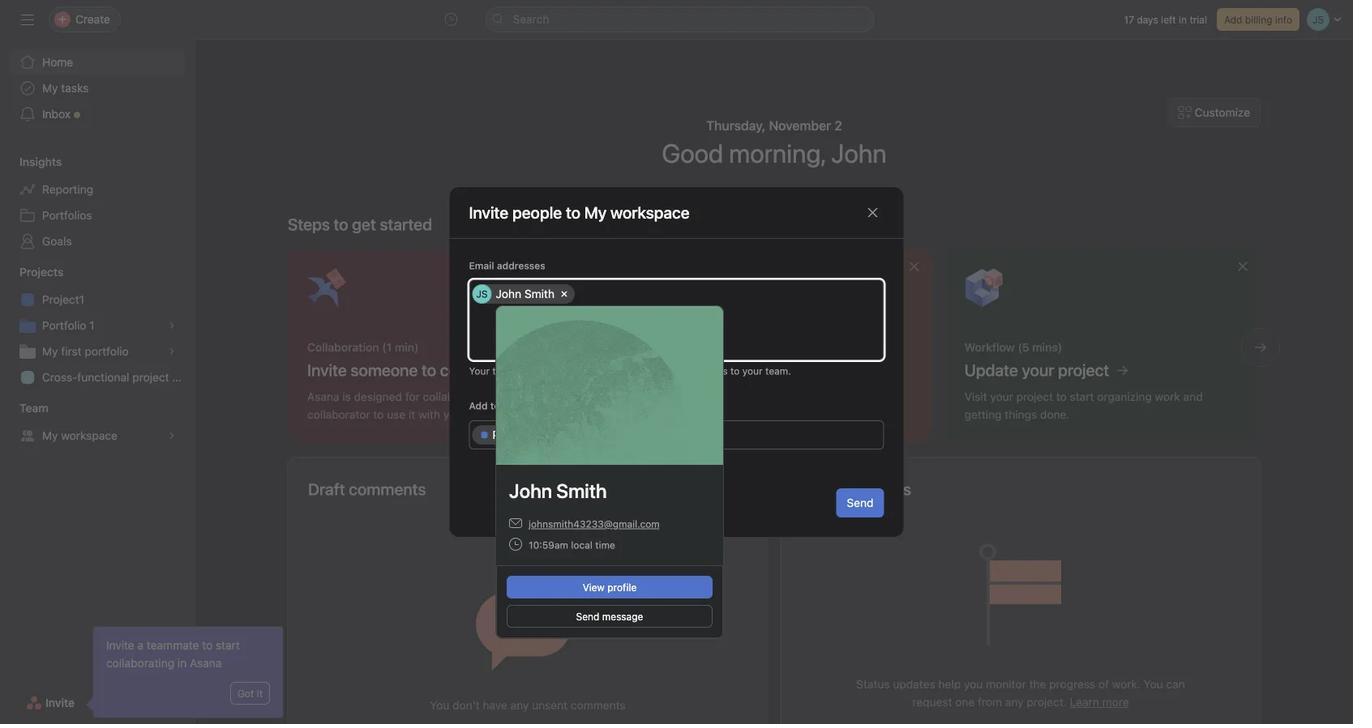 Task type: describe. For each thing, give the bounding box(es) containing it.
10:59am
[[529, 540, 568, 551]]

send button
[[836, 489, 884, 518]]

john inside cell
[[496, 287, 522, 301]]

more information image
[[544, 401, 554, 411]]

billing
[[1245, 14, 1273, 25]]

unsent
[[532, 699, 568, 713]]

project1 row
[[472, 426, 881, 449]]

scroll card carousel right image
[[1254, 341, 1267, 354]]

get
[[564, 366, 579, 377]]

request
[[913, 696, 952, 710]]

team
[[19, 402, 48, 415]]

it
[[257, 688, 263, 700]]

got it button
[[230, 683, 270, 705]]

0 vertical spatial in
[[1179, 14, 1187, 25]]

smith
[[525, 287, 555, 301]]

reporting link
[[10, 177, 185, 203]]

invite a teammate to start collaborating in asana tooltip
[[88, 628, 283, 718]]

plan
[[172, 371, 194, 384]]

days
[[1137, 14, 1159, 25]]

status
[[857, 678, 890, 692]]

john smith
[[509, 480, 607, 503]]

to left projects
[[490, 401, 500, 412]]

send for send message
[[576, 611, 600, 623]]

cross-
[[42, 371, 77, 384]]

inbox
[[42, 107, 71, 121]]

invite for invite a teammate to start collaborating in asana got it
[[106, 639, 134, 653]]

projects element
[[0, 258, 195, 394]]

email addresses
[[469, 260, 545, 272]]

cross-functional project plan
[[42, 371, 194, 384]]

home
[[42, 56, 73, 69]]

portfolio
[[42, 319, 86, 332]]

add billing info
[[1224, 14, 1293, 25]]

you don't have any unsent comments
[[430, 699, 626, 713]]

customize
[[1195, 106, 1250, 119]]

in inside invite a teammate to start collaborating in asana got it
[[178, 657, 187, 671]]

functional
[[77, 371, 129, 384]]

portfolio 1
[[42, 319, 95, 332]]

project.
[[1027, 696, 1067, 710]]

the
[[1029, 678, 1046, 692]]

learn
[[1070, 696, 1099, 710]]

projects
[[503, 401, 541, 412]]

global element
[[0, 40, 195, 137]]

asana
[[190, 657, 222, 671]]

email
[[595, 366, 620, 377]]

more
[[1103, 696, 1129, 710]]

your teammates will get an email that gives them access to your team.
[[469, 366, 791, 377]]

collaborating
[[106, 657, 174, 671]]

that
[[622, 366, 640, 377]]

from
[[978, 696, 1002, 710]]

edit profile image
[[698, 319, 711, 332]]

2
[[835, 118, 842, 133]]

left
[[1161, 14, 1176, 25]]

john inside thursday, november 2 good morning, john
[[831, 138, 887, 169]]

learn more link
[[1070, 696, 1129, 710]]

my for my workspace
[[42, 429, 58, 443]]

tasks
[[61, 81, 89, 95]]

0 horizontal spatial any
[[511, 699, 529, 713]]

insights
[[19, 155, 62, 169]]

home link
[[10, 49, 185, 75]]

search list box
[[485, 6, 875, 32]]

js
[[476, 289, 488, 300]]

customize button
[[1168, 98, 1261, 127]]

to inside invite a teammate to start collaborating in asana got it
[[202, 639, 213, 653]]

info
[[1275, 14, 1293, 25]]

johnsmith43233@gmail.com link
[[529, 517, 660, 532]]

an
[[581, 366, 593, 377]]

have
[[483, 699, 507, 713]]

comments
[[571, 699, 626, 713]]

beginner
[[699, 204, 753, 219]]

17 days left in trial
[[1124, 14, 1207, 25]]

send message
[[576, 611, 643, 623]]

17
[[1124, 14, 1134, 25]]

john smith cell
[[472, 285, 575, 304]]

invite for invite
[[45, 697, 75, 710]]

help
[[939, 678, 961, 692]]

trial
[[1190, 14, 1207, 25]]

steps to get started
[[288, 215, 432, 234]]

progress
[[1049, 678, 1096, 692]]

insights element
[[0, 148, 195, 258]]

status updates
[[801, 480, 911, 499]]

team button
[[0, 401, 48, 417]]

to right steps
[[334, 215, 348, 234]]

view profile button
[[507, 577, 713, 599]]

teammate
[[147, 639, 199, 653]]

invite button
[[15, 689, 85, 718]]

thursday, november 2 good morning, john
[[662, 118, 887, 169]]

gives
[[643, 366, 667, 377]]

start
[[216, 639, 240, 653]]

my workspace
[[42, 429, 118, 443]]

updates
[[893, 678, 936, 692]]

status updates help you monitor the progress of work. you can request one from any project.
[[857, 678, 1185, 710]]

my tasks link
[[10, 75, 185, 101]]

1 vertical spatial you
[[430, 699, 450, 713]]



Task type: vqa. For each thing, say whether or not it's contained in the screenshot.
Customize button
yes



Task type: locate. For each thing, give the bounding box(es) containing it.
0 horizontal spatial invite
[[45, 697, 75, 710]]

2 horizontal spatial invite
[[469, 203, 509, 222]]

send
[[847, 497, 874, 510], [576, 611, 600, 623]]

november
[[769, 118, 831, 133]]

one
[[955, 696, 975, 710]]

inbox link
[[10, 101, 185, 127]]

thursday,
[[706, 118, 766, 133]]

0 horizontal spatial you
[[430, 699, 450, 713]]

1 horizontal spatial project1
[[493, 429, 535, 442]]

local
[[571, 540, 593, 551]]

morning,
[[729, 138, 826, 169]]

0 vertical spatial add
[[1224, 14, 1243, 25]]

add billing info button
[[1217, 8, 1300, 31]]

john right js
[[496, 287, 522, 301]]

add inside 'invite people to my workspace' dialog
[[469, 401, 488, 412]]

add for add to projects
[[469, 401, 488, 412]]

my first portfolio
[[42, 345, 129, 358]]

add down your
[[469, 401, 488, 412]]

project1 inside cell
[[493, 429, 535, 442]]

1 horizontal spatial add
[[1224, 14, 1243, 25]]

1 vertical spatial my
[[42, 345, 58, 358]]

search button
[[485, 6, 875, 32]]

1 vertical spatial john
[[496, 287, 522, 301]]

1 horizontal spatial in
[[1179, 14, 1187, 25]]

my inside "my tasks" link
[[42, 81, 58, 95]]

them
[[670, 366, 693, 377]]

portfolio 1 link
[[10, 313, 185, 339]]

add left billing
[[1224, 14, 1243, 25]]

1 vertical spatial in
[[178, 657, 187, 671]]

0 vertical spatial send
[[847, 497, 874, 510]]

any inside status updates help you monitor the progress of work. you can request one from any project.
[[1005, 696, 1024, 710]]

message
[[602, 611, 643, 623]]

first
[[61, 345, 82, 358]]

john smith row
[[472, 285, 881, 308]]

invite inside dialog
[[469, 203, 509, 222]]

1 horizontal spatial any
[[1005, 696, 1024, 710]]

1 vertical spatial send
[[576, 611, 600, 623]]

invite inside invite a teammate to start collaborating in asana got it
[[106, 639, 134, 653]]

my for my first portfolio
[[42, 345, 58, 358]]

monitor
[[986, 678, 1026, 692]]

to left your
[[731, 366, 740, 377]]

my workspace link
[[10, 423, 185, 449]]

team.
[[766, 366, 791, 377]]

your
[[743, 366, 763, 377]]

you left can
[[1144, 678, 1163, 692]]

0 vertical spatial invite
[[469, 203, 509, 222]]

you inside status updates help you monitor the progress of work. you can request one from any project.
[[1144, 678, 1163, 692]]

get started
[[352, 215, 432, 234]]

any down monitor
[[1005, 696, 1024, 710]]

you
[[1144, 678, 1163, 692], [430, 699, 450, 713]]

profile
[[608, 582, 637, 594]]

insights button
[[0, 154, 62, 170]]

0 vertical spatial my
[[42, 81, 58, 95]]

send inside button
[[847, 497, 874, 510]]

email
[[469, 260, 494, 272]]

add to projects
[[469, 401, 541, 412]]

1 vertical spatial add
[[469, 401, 488, 412]]

my workspace
[[584, 203, 690, 222]]

hide sidebar image
[[21, 13, 34, 26]]

in right the "left"
[[1179, 14, 1187, 25]]

1 vertical spatial invite
[[106, 639, 134, 653]]

project1 link
[[10, 287, 185, 313]]

project1 down projects
[[493, 429, 535, 442]]

my left the first
[[42, 345, 58, 358]]

access
[[696, 366, 728, 377]]

None text field
[[581, 285, 593, 304]]

project1 inside project1 link
[[42, 293, 84, 307]]

add inside button
[[1224, 14, 1243, 25]]

of
[[1099, 678, 1109, 692]]

0 vertical spatial project1
[[42, 293, 84, 307]]

invite people to my workspace dialog
[[450, 187, 904, 538]]

work.
[[1112, 678, 1141, 692]]

you
[[964, 678, 983, 692]]

your
[[469, 366, 490, 377]]

1 my from the top
[[42, 81, 58, 95]]

got
[[238, 688, 254, 700]]

add
[[1224, 14, 1243, 25], [469, 401, 488, 412]]

1 horizontal spatial john
[[831, 138, 887, 169]]

10:59am local time
[[529, 540, 615, 551]]

0 horizontal spatial send
[[576, 611, 600, 623]]

john down 2
[[831, 138, 887, 169]]

a
[[137, 639, 144, 653]]

teams element
[[0, 394, 195, 452]]

0 vertical spatial john
[[831, 138, 887, 169]]

2 vertical spatial invite
[[45, 697, 75, 710]]

add for add billing info
[[1224, 14, 1243, 25]]

any right have
[[511, 699, 529, 713]]

none text field inside the john smith row
[[581, 285, 593, 304]]

project1 up the portfolio
[[42, 293, 84, 307]]

1 horizontal spatial send
[[847, 497, 874, 510]]

will
[[546, 366, 561, 377]]

learn more
[[1070, 696, 1129, 710]]

Add to projects text field
[[561, 426, 573, 445]]

portfolios
[[42, 209, 92, 222]]

projects
[[19, 266, 64, 279]]

any
[[1005, 696, 1024, 710], [511, 699, 529, 713]]

invite people to my workspace
[[469, 203, 690, 222]]

2 vertical spatial my
[[42, 429, 58, 443]]

view profile
[[583, 582, 637, 594]]

addresses
[[497, 260, 545, 272]]

invite a teammate to start collaborating in asana got it
[[106, 639, 263, 700]]

you left don't
[[430, 699, 450, 713]]

don't
[[453, 699, 480, 713]]

invite for invite people to my workspace
[[469, 203, 509, 222]]

in down teammate
[[178, 657, 187, 671]]

invite inside button
[[45, 697, 75, 710]]

send inside button
[[576, 611, 600, 623]]

project
[[132, 371, 169, 384]]

project1 cell
[[472, 426, 555, 445]]

view
[[583, 582, 605, 594]]

0 horizontal spatial john
[[496, 287, 522, 301]]

my tasks
[[42, 81, 89, 95]]

1
[[89, 319, 95, 332]]

my left tasks on the left of page
[[42, 81, 58, 95]]

good
[[662, 138, 724, 169]]

1 horizontal spatial invite
[[106, 639, 134, 653]]

0 horizontal spatial add
[[469, 401, 488, 412]]

my inside 'my first portfolio' link
[[42, 345, 58, 358]]

0 horizontal spatial project1
[[42, 293, 84, 307]]

send for send
[[847, 497, 874, 510]]

john smith
[[496, 287, 555, 301]]

draft comments
[[308, 480, 426, 499]]

close this dialog image
[[866, 206, 879, 219]]

0 horizontal spatial in
[[178, 657, 187, 671]]

2 my from the top
[[42, 345, 58, 358]]

people
[[512, 203, 562, 222]]

steps
[[288, 215, 330, 234]]

to right people
[[566, 203, 581, 222]]

1 horizontal spatial you
[[1144, 678, 1163, 692]]

my inside my workspace link
[[42, 429, 58, 443]]

3 my from the top
[[42, 429, 58, 443]]

can
[[1166, 678, 1185, 692]]

1 vertical spatial project1
[[493, 429, 535, 442]]

my down "team"
[[42, 429, 58, 443]]

my for my tasks
[[42, 81, 58, 95]]

portfolios link
[[10, 203, 185, 229]]

in
[[1179, 14, 1187, 25], [178, 657, 187, 671]]

cross-functional project plan link
[[10, 365, 194, 391]]

to up asana
[[202, 639, 213, 653]]

johnsmith43233@gmail.com
[[529, 519, 660, 530]]

0 vertical spatial you
[[1144, 678, 1163, 692]]



